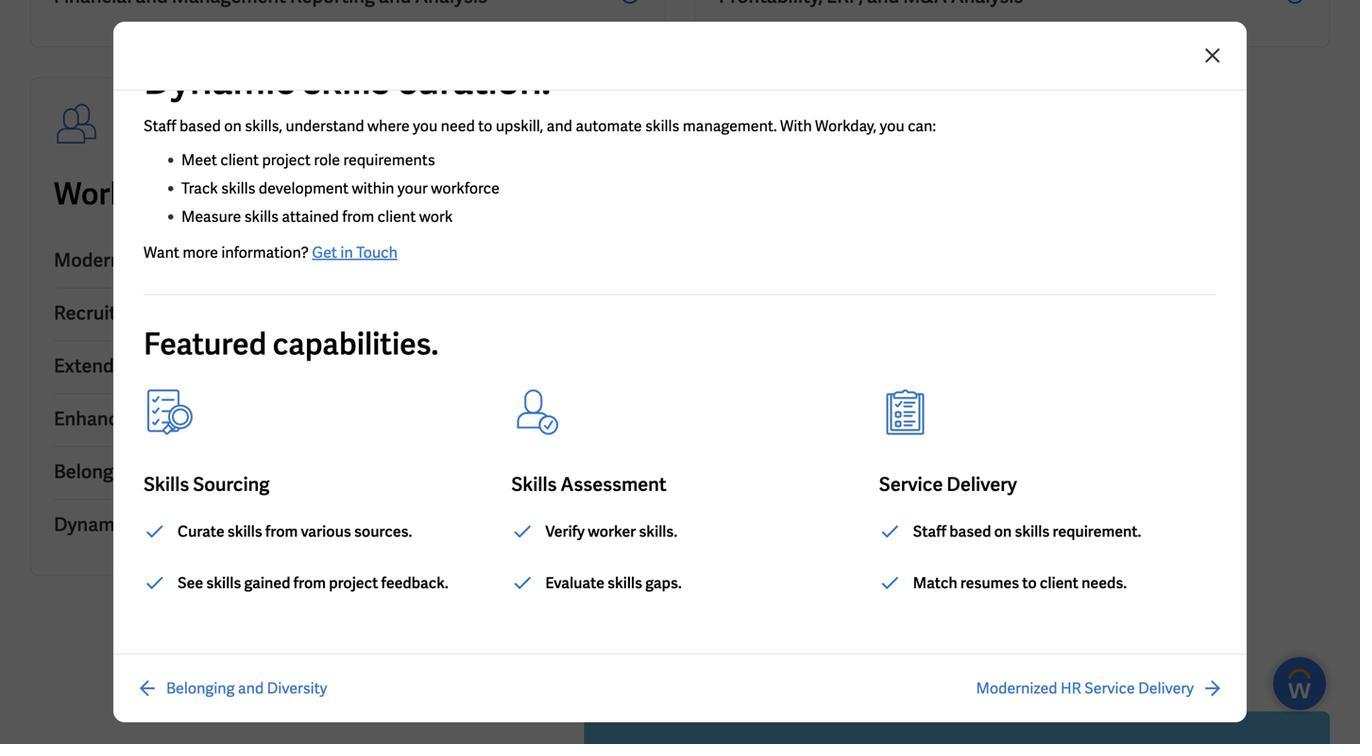 Task type: vqa. For each thing, say whether or not it's contained in the screenshot.
the leftmost Delivery
yes



Task type: describe. For each thing, give the bounding box(es) containing it.
skills inside button
[[133, 512, 179, 537]]

skills for skills assessment
[[511, 472, 557, 497]]

touch
[[356, 243, 398, 263]]

curate skills from various sources.
[[178, 522, 412, 542]]

project inside meet client project role requirements track skills development within your workforce measure skills attained from client work
[[262, 150, 311, 170]]

1 vertical spatial to
[[1022, 573, 1037, 593]]

featured capabilities.
[[144, 324, 439, 364]]

verify worker skills.
[[545, 522, 677, 542]]

skills sourcing
[[144, 472, 270, 497]]

based for skills,
[[179, 116, 221, 136]]

where
[[367, 116, 410, 136]]

workday,
[[815, 116, 877, 136]]

employee
[[143, 407, 227, 431]]

match
[[913, 573, 957, 593]]

requirement.
[[1053, 522, 1141, 542]]

enhanced
[[54, 407, 140, 431]]

assessment
[[561, 472, 667, 497]]

belonging inside dynamic skills curation. dialog
[[166, 679, 235, 698]]

can:
[[908, 116, 936, 136]]

skills right the automate
[[645, 116, 679, 136]]

belonging and diversity button inside dynamic skills curation. dialog
[[136, 677, 327, 700]]

dynamic skills curation.
[[144, 56, 551, 105]]

extended workforce management
[[54, 354, 347, 378]]

on for skills
[[994, 522, 1012, 542]]

dynamic skills curation button
[[54, 500, 641, 552]]

diversity inside dynamic skills curation. dialog
[[267, 679, 327, 698]]

gained
[[244, 573, 290, 593]]

workforce for the future of technology
[[54, 174, 588, 213]]

for
[[204, 174, 243, 213]]

1 you from the left
[[413, 116, 438, 136]]

skills left gaps.
[[607, 573, 642, 593]]

development
[[259, 179, 349, 198]]

requirements
[[343, 150, 435, 170]]

0 horizontal spatial belonging
[[54, 459, 140, 484]]

belonging and diversity inside dynamic skills curation. dialog
[[166, 679, 327, 698]]

of
[[397, 174, 424, 213]]

work
[[419, 207, 453, 227]]

extended
[[54, 354, 135, 378]]

staff based on skills requirement.
[[913, 522, 1141, 542]]

curate
[[178, 522, 224, 542]]

modernized for modernized hr service delivery button to the bottom
[[976, 679, 1057, 698]]

skills for skills sourcing
[[144, 472, 189, 497]]

0 horizontal spatial diversity
[[180, 459, 256, 484]]

with
[[780, 116, 812, 136]]

meet client project role requirements track skills development within your workforce measure skills attained from client work
[[181, 150, 500, 227]]

workforce
[[431, 179, 500, 198]]

modernized hr service delivery for modernized hr service delivery button to the bottom
[[976, 679, 1194, 698]]

get
[[312, 243, 337, 263]]

recruit and onboard button
[[54, 289, 641, 341]]

dynamic skills curation. dialog
[[0, 0, 1360, 744]]

verify
[[545, 522, 585, 542]]

sourcing
[[193, 472, 270, 497]]

2 horizontal spatial service
[[1084, 679, 1135, 698]]

skills up information?
[[244, 207, 279, 227]]

recruit and onboard
[[54, 301, 232, 325]]

various
[[301, 522, 351, 542]]

match resumes to client needs.
[[913, 573, 1127, 593]]

feedback.
[[381, 573, 448, 593]]

staff for staff based on skills, understand where you need to upskill, and automate skills management. with workday, you can:
[[144, 116, 176, 136]]

1 horizontal spatial client
[[377, 207, 416, 227]]

dynamic for dynamic skills curation.
[[144, 56, 295, 105]]

meet
[[181, 150, 217, 170]]

get in touch link
[[312, 243, 398, 263]]

from inside meet client project role requirements track skills development within your workforce measure skills attained from client work
[[342, 207, 374, 227]]

future
[[301, 174, 391, 213]]

need
[[441, 116, 475, 136]]

modernized hr service delivery for top modernized hr service delivery button
[[54, 248, 328, 272]]

dynamic skills curation
[[54, 512, 258, 537]]

evaluate
[[545, 573, 604, 593]]

skills up match resumes to client needs.
[[1015, 522, 1050, 542]]

delivery for top modernized hr service delivery button
[[257, 248, 328, 272]]

role
[[314, 150, 340, 170]]

0 vertical spatial modernized hr service delivery button
[[54, 236, 641, 289]]

2 you from the left
[[880, 116, 904, 136]]

curation.
[[397, 56, 551, 105]]

workforce inside button
[[139, 354, 229, 378]]

modernized for top modernized hr service delivery button
[[54, 248, 156, 272]]

skills up the understand
[[303, 56, 390, 105]]

see
[[178, 573, 203, 593]]

recruit
[[54, 301, 116, 325]]

hr for top modernized hr service delivery button
[[160, 248, 186, 272]]

the
[[249, 174, 295, 213]]

skills right curate
[[227, 522, 262, 542]]

1 vertical spatial modernized hr service delivery button
[[976, 677, 1224, 700]]



Task type: locate. For each thing, give the bounding box(es) containing it.
1 horizontal spatial belonging
[[166, 679, 235, 698]]

1 horizontal spatial based
[[949, 522, 991, 542]]

0 horizontal spatial staff
[[144, 116, 176, 136]]

you left need
[[413, 116, 438, 136]]

modernized inside dynamic skills curation. dialog
[[976, 679, 1057, 698]]

1 vertical spatial belonging and diversity
[[166, 679, 327, 698]]

2 vertical spatial service
[[1084, 679, 1135, 698]]

skills up the dynamic skills curation
[[144, 472, 189, 497]]

1 vertical spatial from
[[265, 522, 298, 542]]

1 vertical spatial belonging and diversity button
[[136, 677, 327, 700]]

1 horizontal spatial on
[[994, 522, 1012, 542]]

1 horizontal spatial you
[[880, 116, 904, 136]]

1 vertical spatial project
[[329, 573, 378, 593]]

modernized hr service delivery button
[[54, 236, 641, 289], [976, 677, 1224, 700]]

skills assessment
[[511, 472, 667, 497]]

service delivery
[[879, 472, 1017, 497]]

0 vertical spatial modernized
[[54, 248, 156, 272]]

0 vertical spatial diversity
[[180, 459, 256, 484]]

0 vertical spatial service
[[189, 248, 253, 272]]

client left needs.
[[1040, 573, 1079, 593]]

enhanced employee experience
[[54, 407, 327, 431]]

in
[[340, 243, 353, 263]]

skills,
[[245, 116, 282, 136]]

0 horizontal spatial service
[[189, 248, 253, 272]]

skills
[[144, 472, 189, 497], [511, 472, 557, 497], [133, 512, 179, 537]]

0 horizontal spatial client
[[220, 150, 259, 170]]

want more information? get in touch
[[144, 243, 398, 263]]

client down the your
[[377, 207, 416, 227]]

0 vertical spatial staff
[[144, 116, 176, 136]]

information?
[[221, 243, 309, 263]]

dynamic inside dynamic skills curation. dialog
[[144, 56, 295, 105]]

1 vertical spatial workforce
[[139, 354, 229, 378]]

dynamic for dynamic skills curation
[[54, 512, 130, 537]]

on up resumes
[[994, 522, 1012, 542]]

modernized up recruit on the top of page
[[54, 248, 156, 272]]

management.
[[683, 116, 777, 136]]

1 horizontal spatial staff
[[913, 522, 947, 542]]

experience
[[231, 407, 327, 431]]

diversity
[[180, 459, 256, 484], [267, 679, 327, 698]]

delivery for modernized hr service delivery button to the bottom
[[1138, 679, 1194, 698]]

1 horizontal spatial diversity
[[267, 679, 327, 698]]

from down the within
[[342, 207, 374, 227]]

1 vertical spatial based
[[949, 522, 991, 542]]

0 vertical spatial to
[[478, 116, 492, 136]]

based for skills
[[949, 522, 991, 542]]

2 vertical spatial delivery
[[1138, 679, 1194, 698]]

evaluate skills gaps.
[[545, 573, 682, 593]]

sources.
[[354, 522, 412, 542]]

0 vertical spatial hr
[[160, 248, 186, 272]]

see skills gained from project feedback.
[[178, 573, 448, 593]]

your
[[398, 179, 428, 198]]

client up for
[[220, 150, 259, 170]]

dynamic inside dynamic skills curation button
[[54, 512, 130, 537]]

curation
[[183, 512, 258, 537]]

upskill,
[[496, 116, 543, 136]]

1 vertical spatial hr
[[1061, 679, 1081, 698]]

1 vertical spatial diversity
[[267, 679, 327, 698]]

based down service delivery
[[949, 522, 991, 542]]

featured
[[144, 324, 267, 364]]

belonging
[[54, 459, 140, 484], [166, 679, 235, 698]]

1 vertical spatial modernized hr service delivery
[[976, 679, 1194, 698]]

modernized hr service delivery inside dynamic skills curation. dialog
[[976, 679, 1194, 698]]

belonging and diversity
[[54, 459, 256, 484], [166, 679, 327, 698]]

2 vertical spatial from
[[293, 573, 326, 593]]

1 vertical spatial service
[[879, 472, 943, 497]]

skills up verify
[[511, 472, 557, 497]]

to
[[478, 116, 492, 136], [1022, 573, 1037, 593]]

0 vertical spatial client
[[220, 150, 259, 170]]

from right the gained
[[293, 573, 326, 593]]

0 horizontal spatial modernized hr service delivery
[[54, 248, 328, 272]]

modernized
[[54, 248, 156, 272], [976, 679, 1057, 698]]

want
[[144, 243, 179, 263]]

on
[[224, 116, 242, 136], [994, 522, 1012, 542]]

2 vertical spatial client
[[1040, 573, 1079, 593]]

0 horizontal spatial modernized hr service delivery button
[[54, 236, 641, 289]]

hr inside dynamic skills curation. dialog
[[1061, 679, 1081, 698]]

gaps.
[[645, 573, 682, 593]]

idc infobrief for tech image
[[584, 712, 1330, 744]]

2 horizontal spatial client
[[1040, 573, 1079, 593]]

0 vertical spatial delivery
[[257, 248, 328, 272]]

1 vertical spatial on
[[994, 522, 1012, 542]]

skills right 'see'
[[206, 573, 241, 593]]

1 horizontal spatial to
[[1022, 573, 1037, 593]]

1 horizontal spatial modernized hr service delivery
[[976, 679, 1194, 698]]

on left skills,
[[224, 116, 242, 136]]

more
[[183, 243, 218, 263]]

understand
[[286, 116, 364, 136]]

0 horizontal spatial dynamic
[[54, 512, 130, 537]]

1 vertical spatial staff
[[913, 522, 947, 542]]

technology
[[430, 174, 588, 213]]

0 vertical spatial belonging and diversity
[[54, 459, 256, 484]]

staff for staff based on skills requirement.
[[913, 522, 947, 542]]

measure
[[181, 207, 241, 227]]

needs.
[[1082, 573, 1127, 593]]

on for skills,
[[224, 116, 242, 136]]

from
[[342, 207, 374, 227], [265, 522, 298, 542], [293, 573, 326, 593]]

0 horizontal spatial on
[[224, 116, 242, 136]]

workforce
[[54, 174, 198, 213], [139, 354, 229, 378]]

1 horizontal spatial modernized hr service delivery button
[[976, 677, 1224, 700]]

skills
[[303, 56, 390, 105], [645, 116, 679, 136], [221, 179, 255, 198], [244, 207, 279, 227], [227, 522, 262, 542], [1015, 522, 1050, 542], [206, 573, 241, 593], [607, 573, 642, 593]]

staff
[[144, 116, 176, 136], [913, 522, 947, 542]]

1 vertical spatial dynamic
[[54, 512, 130, 537]]

delivery
[[257, 248, 328, 272], [947, 472, 1017, 497], [1138, 679, 1194, 698]]

0 vertical spatial belonging and diversity button
[[54, 447, 641, 500]]

enhanced employee experience button
[[54, 394, 641, 447]]

2 horizontal spatial delivery
[[1138, 679, 1194, 698]]

service
[[189, 248, 253, 272], [879, 472, 943, 497], [1084, 679, 1135, 698]]

management
[[233, 354, 347, 378]]

1 vertical spatial belonging
[[166, 679, 235, 698]]

staff based on skills, understand where you need to upskill, and automate skills management. with workday, you can:
[[144, 116, 939, 136]]

to right need
[[478, 116, 492, 136]]

0 vertical spatial dynamic
[[144, 56, 295, 105]]

0 vertical spatial on
[[224, 116, 242, 136]]

worker
[[588, 522, 636, 542]]

attained
[[282, 207, 339, 227]]

0 vertical spatial belonging
[[54, 459, 140, 484]]

skills.
[[639, 522, 677, 542]]

1 horizontal spatial modernized
[[976, 679, 1057, 698]]

client
[[220, 150, 259, 170], [377, 207, 416, 227], [1040, 573, 1079, 593]]

automate
[[576, 116, 642, 136]]

modernized up idc infobrief for tech image on the bottom
[[976, 679, 1057, 698]]

0 horizontal spatial based
[[179, 116, 221, 136]]

from left various
[[265, 522, 298, 542]]

1 horizontal spatial hr
[[1061, 679, 1081, 698]]

1 horizontal spatial dynamic
[[144, 56, 295, 105]]

hr for modernized hr service delivery button to the bottom
[[1061, 679, 1081, 698]]

0 vertical spatial modernized hr service delivery
[[54, 248, 328, 272]]

0 vertical spatial from
[[342, 207, 374, 227]]

project down dynamic skills curation button
[[329, 573, 378, 593]]

0 horizontal spatial delivery
[[257, 248, 328, 272]]

based up "meet" at left top
[[179, 116, 221, 136]]

project
[[262, 150, 311, 170], [329, 573, 378, 593]]

0 vertical spatial project
[[262, 150, 311, 170]]

modernized hr service delivery
[[54, 248, 328, 272], [976, 679, 1194, 698]]

0 horizontal spatial you
[[413, 116, 438, 136]]

you left can:
[[880, 116, 904, 136]]

1 horizontal spatial delivery
[[947, 472, 1017, 497]]

onboard
[[156, 301, 232, 325]]

1 horizontal spatial service
[[879, 472, 943, 497]]

workforce up want
[[54, 174, 198, 213]]

workforce up the employee
[[139, 354, 229, 378]]

0 horizontal spatial modernized
[[54, 248, 156, 272]]

resumes
[[960, 573, 1019, 593]]

project up development
[[262, 150, 311, 170]]

skills right track
[[221, 179, 255, 198]]

based
[[179, 116, 221, 136], [949, 522, 991, 542]]

track
[[181, 179, 218, 198]]

hr
[[160, 248, 186, 272], [1061, 679, 1081, 698]]

1 horizontal spatial project
[[329, 573, 378, 593]]

1 vertical spatial modernized
[[976, 679, 1057, 698]]

within
[[352, 179, 394, 198]]

skills left curation
[[133, 512, 179, 537]]

and
[[547, 116, 572, 136], [120, 301, 153, 325], [144, 459, 176, 484], [238, 679, 264, 698]]

0 vertical spatial based
[[179, 116, 221, 136]]

1 vertical spatial delivery
[[947, 472, 1017, 497]]

0 vertical spatial workforce
[[54, 174, 198, 213]]

0 horizontal spatial to
[[478, 116, 492, 136]]

0 horizontal spatial hr
[[160, 248, 186, 272]]

dynamic
[[144, 56, 295, 105], [54, 512, 130, 537]]

capabilities.
[[273, 324, 439, 364]]

belonging and diversity button
[[54, 447, 641, 500], [136, 677, 327, 700]]

0 horizontal spatial project
[[262, 150, 311, 170]]

extended workforce management button
[[54, 341, 641, 394]]

to right resumes
[[1022, 573, 1037, 593]]

1 vertical spatial client
[[377, 207, 416, 227]]



